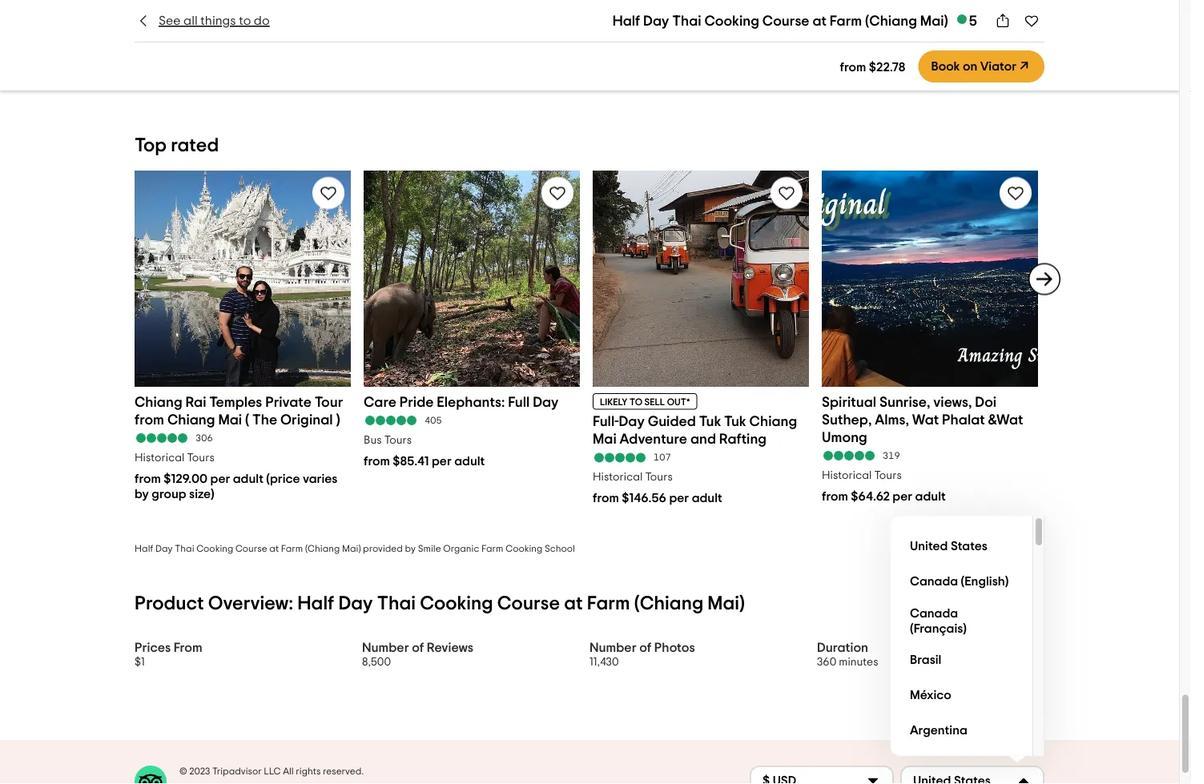 Task type: locate. For each thing, give the bounding box(es) containing it.
2 vertical spatial (chiang
[[634, 594, 704, 613]]

full- down likely
[[593, 414, 619, 428]]

2 horizontal spatial by
[[1018, 34, 1032, 47]]

mai down likely
[[593, 432, 617, 446]]

adult down 5.0 of 5 bubbles. 319 reviews element
[[915, 489, 946, 502]]

0 horizontal spatial save to a trip image
[[548, 183, 567, 202]]

group
[[822, 49, 857, 62], [152, 487, 186, 500]]

farm
[[830, 14, 862, 28], [281, 544, 303, 553], [481, 544, 504, 553], [587, 594, 630, 613]]

0 vertical spatial group
[[822, 49, 857, 62]]

(english)
[[961, 575, 1009, 588]]

phalat
[[942, 412, 985, 426]]

tripadvisor
[[212, 767, 262, 776]]

size) down $129.00
[[189, 487, 214, 500]]

1 horizontal spatial mai
[[593, 432, 617, 446]]

1 vertical spatial course
[[235, 544, 267, 553]]

half
[[613, 14, 640, 28], [135, 544, 153, 553], [297, 594, 334, 613]]

1 horizontal spatial save to a trip image
[[777, 183, 796, 202]]

from inside the chiang rai temples private tour from chiang mai ( the original )
[[135, 412, 164, 426]]

thai right $45.55
[[672, 14, 701, 28]]

0 vertical spatial size)
[[859, 49, 885, 62]]

per adult (price varies by group size)
[[822, 34, 1032, 62], [135, 472, 338, 500]]

1 vertical spatial full-
[[593, 414, 619, 428]]

historical up from $129.00
[[135, 452, 185, 463]]

number up 8,500 on the bottom left of page
[[362, 641, 409, 654]]

1 vertical spatial group
[[152, 487, 186, 500]]

tours
[[874, 14, 902, 25], [177, 33, 205, 45], [384, 434, 412, 445], [187, 452, 215, 463], [874, 469, 902, 481], [645, 471, 673, 483]]

tuk
[[699, 414, 721, 428], [724, 414, 746, 428]]

tuk up and
[[699, 414, 721, 428]]

save to a trip image
[[319, 183, 338, 202], [777, 183, 796, 202], [1006, 183, 1025, 202]]

per for from $146.56 per adult
[[669, 491, 689, 504]]

1 vertical spatial mai
[[593, 432, 617, 446]]

historical tours
[[822, 14, 902, 25], [135, 452, 215, 463], [822, 469, 902, 481], [593, 471, 673, 483]]

1 horizontal spatial varies
[[980, 34, 1015, 47]]

1 horizontal spatial half
[[297, 594, 334, 613]]

1 vertical spatial varies
[[303, 472, 338, 485]]

from $129.00
[[135, 472, 208, 485]]

0 horizontal spatial half
[[135, 544, 153, 553]]

0 vertical spatial thai
[[672, 14, 701, 28]]

adult up the book
[[910, 34, 941, 47]]

0 vertical spatial course
[[763, 14, 810, 28]]

(français)
[[910, 622, 967, 635]]

menu
[[891, 516, 1045, 783]]

mai) for half day thai cooking course at farm (chiang mai) provided by smile organic farm cooking school
[[342, 544, 361, 553]]

varies down share icon
[[980, 34, 1015, 47]]

tour
[[315, 394, 343, 409]]

prices
[[135, 641, 171, 654]]

per right $45.55
[[664, 16, 684, 29]]

tuk up rafting
[[724, 414, 746, 428]]

from for from $18.51
[[822, 34, 848, 47]]

from left $45.55
[[593, 16, 619, 29]]

(price
[[944, 34, 977, 47], [266, 472, 300, 485]]

adult right $45.55
[[687, 16, 717, 29]]

1 horizontal spatial number
[[590, 641, 637, 654]]

by left 'smile'
[[405, 544, 416, 553]]

from for from $65.48 per adult
[[364, 34, 390, 47]]

at up overview: at the bottom left
[[269, 544, 279, 553]]

rafting
[[719, 432, 767, 446]]

chiang inside likely to sell out* full-day guided tuk tuk chiang mai adventure and rafting
[[750, 414, 797, 428]]

cooking
[[705, 14, 759, 28], [196, 544, 233, 553], [506, 544, 543, 553], [420, 594, 493, 613]]

tours down 306 on the bottom of the page
[[187, 452, 215, 463]]

0 vertical spatial mai
[[218, 412, 242, 426]]

2 canada from the top
[[910, 607, 958, 620]]

full
[[508, 394, 530, 409]]

canada for canada (english)
[[910, 575, 958, 588]]

(chiang left provided
[[305, 544, 340, 553]]

0 vertical spatial (price
[[944, 34, 977, 47]]

from left $64.62
[[822, 489, 848, 502]]

likely
[[600, 397, 628, 407]]

0 horizontal spatial mai)
[[342, 544, 361, 553]]

thai for half day thai cooking course at farm (chiang mai) provided by smile organic farm cooking school
[[175, 544, 194, 553]]

reviews
[[427, 641, 474, 654]]

per right $146.56
[[669, 491, 689, 504]]

$18.51
[[851, 34, 885, 47]]

2 horizontal spatial (chiang
[[865, 14, 917, 28]]

at up the from $18.51
[[813, 14, 827, 28]]

adult
[[687, 16, 717, 29], [458, 34, 488, 47], [910, 34, 941, 47], [454, 454, 485, 467], [233, 472, 263, 485], [915, 489, 946, 502], [692, 491, 722, 504]]

of inside number of reviews 8,500
[[412, 641, 424, 654]]

mai
[[218, 412, 242, 426], [593, 432, 617, 446]]

2 horizontal spatial save to a trip image
[[1006, 183, 1025, 202]]

size) for $129.00
[[189, 487, 214, 500]]

minutes
[[839, 657, 879, 668]]

2 vertical spatial mai)
[[708, 594, 745, 613]]

menu containing united states
[[891, 516, 1045, 783]]

adult down 5.0 of 5 bubbles. 405 reviews element at bottom
[[454, 454, 485, 467]]

see all things to do
[[159, 14, 270, 27]]

per adult (price varies by group size) down 5
[[822, 34, 1032, 62]]

mai)
[[920, 14, 948, 28], [342, 544, 361, 553], [708, 594, 745, 613]]

1 horizontal spatial at
[[564, 594, 583, 613]]

smile
[[418, 544, 441, 553]]

2 save to a trip image from the left
[[777, 183, 796, 202]]

(price down 5
[[944, 34, 977, 47]]

from $45.55 per adult
[[593, 16, 717, 29]]

group for $18.51
[[822, 49, 857, 62]]

1 horizontal spatial per adult (price varies by group size)
[[822, 34, 1032, 62]]

varies
[[980, 34, 1015, 47], [303, 472, 338, 485]]

0 horizontal spatial (price
[[266, 472, 300, 485]]

0 vertical spatial (chiang
[[865, 14, 917, 28]]

half for half day thai cooking course at farm (chiang mai) provided by smile organic farm cooking school
[[135, 544, 153, 553]]

2 horizontal spatial mai)
[[920, 14, 948, 28]]

1 vertical spatial save to a trip image
[[548, 183, 567, 202]]

per right $64.62
[[893, 489, 913, 502]]

chiang rai temples private tour from chiang mai ( the original )
[[135, 394, 343, 426]]

(chiang for half day thai cooking course at farm (chiang mai)
[[865, 14, 917, 28]]

by up book on viator link
[[1018, 34, 1032, 47]]

historical up $146.56
[[593, 471, 643, 483]]

canada up (français)
[[910, 607, 958, 620]]

number for number of reviews
[[362, 641, 409, 654]]

2 vertical spatial course
[[497, 594, 560, 613]]

adult down 5.0 of 5 bubbles. 107 reviews element
[[692, 491, 722, 504]]

0 vertical spatial mai)
[[920, 14, 948, 28]]

day inside likely to sell out* full-day guided tuk tuk chiang mai adventure and rafting
[[619, 414, 645, 428]]

2 horizontal spatial at
[[813, 14, 827, 28]]

$129.00
[[164, 472, 208, 485]]

1 number from the left
[[362, 641, 409, 654]]

group down the from $18.51
[[822, 49, 857, 62]]

1 save to a trip image from the left
[[319, 183, 338, 202]]

number up 11,430
[[590, 641, 637, 654]]

0 horizontal spatial at
[[269, 544, 279, 553]]

at
[[813, 14, 827, 28], [269, 544, 279, 553], [564, 594, 583, 613]]

0 vertical spatial half
[[613, 14, 640, 28]]

organic
[[443, 544, 479, 553]]

by
[[1018, 34, 1032, 47], [135, 487, 149, 500], [405, 544, 416, 553]]

half day thai cooking course at farm (chiang mai)
[[613, 14, 948, 28]]

2 horizontal spatial thai
[[672, 14, 701, 28]]

1 horizontal spatial of
[[639, 641, 652, 654]]

3 save to a trip image from the left
[[1006, 183, 1025, 202]]

of for reviews
[[412, 641, 424, 654]]

size) down $18.51
[[859, 49, 885, 62]]

per adult (price varies by group size) down 5.0 of 5 bubbles. 306 reviews element
[[135, 472, 338, 500]]

chiang up rafting
[[750, 414, 797, 428]]

2 vertical spatial at
[[564, 594, 583, 613]]

adult for from $45.55 per adult
[[687, 16, 717, 29]]

0 horizontal spatial of
[[412, 641, 424, 654]]

$22.78
[[869, 60, 906, 73]]

per adult (price varies by group size) for $129.00
[[135, 472, 338, 500]]

all
[[283, 767, 294, 776]]

by for from $18.51
[[1018, 34, 1032, 47]]

per right $85.41
[[432, 454, 452, 467]]

8,500
[[362, 657, 391, 668]]

adult right $65.48
[[458, 34, 488, 47]]

farm up overview: at the bottom left
[[281, 544, 303, 553]]

1 horizontal spatial thai
[[377, 594, 416, 613]]

course
[[763, 14, 810, 28], [235, 544, 267, 553], [497, 594, 560, 613]]

of left photos
[[639, 641, 652, 654]]

&wat
[[988, 412, 1024, 426]]

at down school
[[564, 594, 583, 613]]

1 vertical spatial mai)
[[342, 544, 361, 553]]

2 of from the left
[[639, 641, 652, 654]]

per for from $64.62 per adult
[[893, 489, 913, 502]]

reserved.
[[323, 767, 364, 776]]

mai left (
[[218, 412, 242, 426]]

0 horizontal spatial per adult (price varies by group size)
[[135, 472, 338, 500]]

1 horizontal spatial (price
[[944, 34, 977, 47]]

size)
[[859, 49, 885, 62], [189, 487, 214, 500]]

thai for half day thai cooking course at farm (chiang mai)
[[672, 14, 701, 28]]

from down the from $18.51
[[840, 60, 866, 73]]

1 vertical spatial at
[[269, 544, 279, 553]]

full- down see all things to do link
[[135, 33, 155, 45]]

(price down 5.0 of 5 bubbles. 306 reviews element
[[266, 472, 300, 485]]

0 horizontal spatial save to a trip image
[[319, 183, 338, 202]]

1 vertical spatial (chiang
[[305, 544, 340, 553]]

farm up 11,430
[[587, 594, 630, 613]]

0 horizontal spatial number
[[362, 641, 409, 654]]

(chiang up $18.51
[[865, 14, 917, 28]]

0 horizontal spatial thai
[[175, 544, 194, 553]]

1 horizontal spatial group
[[822, 49, 857, 62]]

)
[[336, 412, 340, 426]]

1 vertical spatial half
[[135, 544, 153, 553]]

1 horizontal spatial mai)
[[708, 594, 745, 613]]

0 horizontal spatial by
[[135, 487, 149, 500]]

book
[[931, 60, 960, 73]]

1 vertical spatial canada
[[910, 607, 958, 620]]

(price for from $129.00
[[266, 472, 300, 485]]

number inside number of photos 11,430
[[590, 641, 637, 654]]

varies for from $18.51
[[980, 34, 1015, 47]]

mai) for half day thai cooking course at farm (chiang mai)
[[920, 14, 948, 28]]

1 of from the left
[[412, 641, 424, 654]]

canada inside canada (français)
[[910, 607, 958, 620]]

bus tours
[[364, 434, 412, 445]]

pride
[[400, 394, 434, 409]]

306
[[195, 433, 213, 442]]

(chiang up photos
[[634, 594, 704, 613]]

per
[[664, 16, 684, 29], [435, 34, 455, 47], [888, 34, 907, 47], [432, 454, 452, 467], [210, 472, 230, 485], [893, 489, 913, 502], [669, 491, 689, 504]]

from down the bus
[[364, 454, 390, 467]]

thai up number of reviews 8,500
[[377, 594, 416, 613]]

0 horizontal spatial size)
[[189, 487, 214, 500]]

0 horizontal spatial varies
[[303, 472, 338, 485]]

and
[[691, 432, 716, 446]]

varies down original
[[303, 472, 338, 485]]

thai up the product
[[175, 544, 194, 553]]

2 vertical spatial half
[[297, 594, 334, 613]]

from for from $45.55 per adult
[[593, 16, 619, 29]]

sell
[[645, 397, 665, 407]]

from for from $146.56 per adult
[[593, 491, 619, 504]]

canada inside 'link'
[[910, 575, 958, 588]]

adult for from $65.48 per adult
[[458, 34, 488, 47]]

from left $146.56
[[593, 491, 619, 504]]

full-day tours
[[135, 33, 205, 45]]

0 vertical spatial full-
[[135, 33, 155, 45]]

0 vertical spatial per adult (price varies by group size)
[[822, 34, 1032, 62]]

of
[[412, 641, 424, 654], [639, 641, 652, 654]]

care pride elephants: full day
[[364, 394, 559, 409]]

1 horizontal spatial full-
[[593, 414, 619, 428]]

from $22.78
[[840, 60, 906, 73]]

0 vertical spatial by
[[1018, 34, 1032, 47]]

0 horizontal spatial tuk
[[699, 414, 721, 428]]

0 horizontal spatial full-
[[135, 33, 155, 45]]

from for from $22.78
[[840, 60, 866, 73]]

doi
[[975, 394, 997, 409]]

2 horizontal spatial course
[[763, 14, 810, 28]]

1 horizontal spatial course
[[497, 594, 560, 613]]

of inside number of photos 11,430
[[639, 641, 652, 654]]

group down from $129.00
[[152, 487, 186, 500]]

0 vertical spatial at
[[813, 14, 827, 28]]

1 vertical spatial thai
[[175, 544, 194, 553]]

from for from $129.00
[[135, 472, 161, 485]]

of left reviews
[[412, 641, 424, 654]]

1 horizontal spatial by
[[405, 544, 416, 553]]

save to a trip image
[[1024, 13, 1040, 29], [548, 183, 567, 202]]

tours down 319
[[874, 469, 902, 481]]

course for half day thai cooking course at farm (chiang mai)
[[763, 14, 810, 28]]

0 horizontal spatial mai
[[218, 412, 242, 426]]

1 vertical spatial per adult (price varies by group size)
[[135, 472, 338, 500]]

farm right organic
[[481, 544, 504, 553]]

1 horizontal spatial tuk
[[724, 414, 746, 428]]

full-
[[135, 33, 155, 45], [593, 414, 619, 428]]

2 number from the left
[[590, 641, 637, 654]]

farm up the from $18.51
[[830, 14, 862, 28]]

1 canada from the top
[[910, 575, 958, 588]]

umong
[[822, 430, 868, 444]]

at for half day thai cooking course at farm (chiang mai)
[[813, 14, 827, 28]]

1 vertical spatial (price
[[266, 472, 300, 485]]

per right $65.48
[[435, 34, 455, 47]]

original
[[280, 412, 333, 426]]

1 horizontal spatial save to a trip image
[[1024, 13, 1040, 29]]

2 horizontal spatial half
[[613, 14, 640, 28]]

0 horizontal spatial (chiang
[[305, 544, 340, 553]]

1 vertical spatial size)
[[189, 487, 214, 500]]

overview:
[[208, 594, 293, 613]]

from left $65.48
[[364, 34, 390, 47]]

historical tours up $18.51
[[822, 14, 902, 25]]

méxico
[[910, 689, 952, 702]]

mai inside the chiang rai temples private tour from chiang mai ( the original )
[[218, 412, 242, 426]]

0 horizontal spatial course
[[235, 544, 267, 553]]

by down from $129.00
[[135, 487, 149, 500]]

(chiang
[[865, 14, 917, 28], [305, 544, 340, 553], [634, 594, 704, 613]]

number inside number of reviews 8,500
[[362, 641, 409, 654]]

from left $129.00
[[135, 472, 161, 485]]

thai
[[672, 14, 701, 28], [175, 544, 194, 553], [377, 594, 416, 613]]

1 vertical spatial by
[[135, 487, 149, 500]]

to
[[630, 397, 643, 407]]

number
[[362, 641, 409, 654], [590, 641, 637, 654]]

day
[[643, 14, 669, 28], [533, 394, 559, 409], [619, 414, 645, 428], [155, 544, 173, 553], [338, 594, 373, 613]]

from left $18.51
[[822, 34, 848, 47]]

0 vertical spatial varies
[[980, 34, 1015, 47]]

course for half day thai cooking course at farm (chiang mai) provided by smile organic farm cooking school
[[235, 544, 267, 553]]

0 vertical spatial save to a trip image
[[1024, 13, 1040, 29]]

tours up $85.41
[[384, 434, 412, 445]]

canada down united
[[910, 575, 958, 588]]

1 horizontal spatial size)
[[859, 49, 885, 62]]

0 horizontal spatial group
[[152, 487, 186, 500]]

previous image
[[125, 269, 144, 289]]

from
[[593, 16, 619, 29], [364, 34, 390, 47], [822, 34, 848, 47], [840, 60, 866, 73], [135, 412, 164, 426], [364, 454, 390, 467], [135, 472, 161, 485], [822, 489, 848, 502], [593, 491, 619, 504]]

from up from $129.00
[[135, 412, 164, 426]]

0 vertical spatial canada
[[910, 575, 958, 588]]

$146.56
[[622, 491, 667, 504]]

product
[[135, 594, 204, 613]]



Task type: describe. For each thing, give the bounding box(es) containing it.
llc
[[264, 767, 281, 776]]

per adult (price varies by group size) for $18.51
[[822, 34, 1032, 62]]

photos
[[654, 641, 695, 654]]

adult for from $146.56 per adult
[[692, 491, 722, 504]]

elephants:
[[437, 394, 505, 409]]

1 tuk from the left
[[699, 414, 721, 428]]

© 2023 tripadvisor llc all rights reserved.
[[179, 767, 364, 776]]

adult down 5.0 of 5 bubbles. 306 reviews element
[[233, 472, 263, 485]]

brasil link
[[904, 642, 1020, 678]]

from $65.48 per adult
[[364, 34, 488, 47]]

united states
[[910, 540, 988, 553]]

book on viator
[[931, 60, 1017, 73]]

405
[[425, 415, 442, 425]]

from
[[174, 641, 202, 654]]

half for half day thai cooking course at farm (chiang mai)
[[613, 14, 640, 28]]

half day thai cooking course at farm (chiang mai) provided by smile organic farm cooking school
[[135, 544, 575, 553]]

bus
[[364, 434, 382, 445]]

historical up $64.62
[[822, 469, 872, 481]]

from $85.41 per adult
[[364, 454, 485, 467]]

of for photos
[[639, 641, 652, 654]]

from for from $64.62 per adult
[[822, 489, 848, 502]]

number for number of photos
[[590, 641, 637, 654]]

per for from $65.48 per adult
[[435, 34, 455, 47]]

chiang left the rai
[[135, 394, 182, 409]]

all
[[184, 14, 198, 27]]

top rated
[[135, 136, 219, 155]]

historical tours up $64.62
[[822, 469, 902, 481]]

historical tours up $146.56
[[593, 471, 673, 483]]

sunrise,
[[880, 394, 930, 409]]

$64.62
[[851, 489, 890, 502]]

viator
[[980, 60, 1017, 73]]

chiang down the rai
[[167, 412, 215, 426]]

brasil
[[910, 654, 942, 666]]

from $18.51
[[822, 34, 885, 47]]

book on viator link
[[918, 50, 1045, 83]]

provided
[[363, 544, 403, 553]]

from $64.62 per adult
[[822, 489, 946, 502]]

duration
[[817, 641, 869, 654]]

united states link
[[904, 529, 1020, 564]]

per for from $45.55 per adult
[[664, 16, 684, 29]]

2 vertical spatial thai
[[377, 594, 416, 613]]

$85.41
[[393, 454, 429, 467]]

argentina
[[910, 724, 968, 737]]

to
[[239, 14, 251, 27]]

save to a trip image for chiang rai temples private tour from chiang mai ( the original )
[[319, 183, 338, 202]]

rights
[[296, 767, 321, 776]]

5.0 of 5 bubbles. 510 reviews element
[[135, 14, 351, 25]]

out*
[[667, 397, 690, 407]]

2023
[[189, 767, 210, 776]]

views,
[[934, 394, 972, 409]]

on
[[963, 60, 978, 73]]

do
[[254, 14, 270, 27]]

number of photos 11,430
[[590, 641, 695, 668]]

suthep,
[[822, 412, 872, 426]]

2 tuk from the left
[[724, 414, 746, 428]]

care
[[364, 394, 397, 409]]

rai
[[185, 394, 206, 409]]

share image
[[995, 13, 1011, 29]]

rated
[[171, 136, 219, 155]]

product overview: half day thai cooking course at farm (chiang mai)
[[135, 594, 745, 613]]

510
[[195, 15, 213, 24]]

next image
[[1035, 269, 1054, 289]]

full- inside likely to sell out* full-day guided tuk tuk chiang mai adventure and rafting
[[593, 414, 619, 428]]

the
[[252, 412, 277, 426]]

adult for from $64.62 per adult
[[915, 489, 946, 502]]

number of reviews 8,500
[[362, 641, 474, 668]]

2 vertical spatial by
[[405, 544, 416, 553]]

per up $22.78
[[888, 34, 907, 47]]

alms,
[[875, 412, 909, 426]]

$1
[[135, 657, 145, 668]]

(
[[245, 412, 249, 426]]

$45.55
[[622, 16, 662, 29]]

see all things to do link
[[135, 12, 270, 30]]

adult for from $85.41 per adult
[[454, 454, 485, 467]]

mai inside likely to sell out* full-day guided tuk tuk chiang mai adventure and rafting
[[593, 432, 617, 446]]

tours down 'all'
[[177, 33, 205, 45]]

spiritual sunrise, views, doi suthep, alms, wat phalat &wat umong
[[822, 394, 1024, 444]]

school
[[545, 544, 575, 553]]

11,430
[[590, 657, 619, 668]]

size) for $18.51
[[859, 49, 885, 62]]

319
[[883, 450, 900, 460]]

per right $129.00
[[210, 472, 230, 485]]

$65.48
[[393, 34, 432, 47]]

5.0 of 5 bubbles. 319 reviews element
[[822, 450, 1038, 461]]

varies for from $129.00
[[303, 472, 338, 485]]

5
[[969, 14, 977, 28]]

guided
[[648, 414, 696, 428]]

private
[[265, 394, 312, 409]]

1 horizontal spatial (chiang
[[634, 594, 704, 613]]

per for from $85.41 per adult
[[432, 454, 452, 467]]

from for from $85.41 per adult
[[364, 454, 390, 467]]

day
[[155, 33, 175, 45]]

spiritual
[[822, 394, 877, 409]]

things
[[201, 14, 236, 27]]

historical tours up from $129.00
[[135, 452, 215, 463]]

tours down 107
[[645, 471, 673, 483]]

tours up $18.51
[[874, 14, 902, 25]]

5.0 of 5 bubbles. 306 reviews element
[[135, 432, 351, 443]]

see
[[159, 14, 181, 27]]

(chiang for half day thai cooking course at farm (chiang mai) provided by smile organic farm cooking school
[[305, 544, 340, 553]]

duration 360 minutes
[[817, 641, 879, 668]]

5.0 of 5 bubbles. 405 reviews element
[[364, 414, 580, 426]]

at for half day thai cooking course at farm (chiang mai) provided by smile organic farm cooking school
[[269, 544, 279, 553]]

canada for canada (français)
[[910, 607, 958, 620]]

107
[[654, 452, 671, 462]]

argentina link
[[904, 713, 1020, 748]]

save to a trip image for spiritual sunrise, views, doi suthep, alms, wat phalat &wat umong
[[1006, 183, 1025, 202]]

5.0 of 5 bubbles. 107 reviews element
[[593, 452, 809, 463]]

group for $129.00
[[152, 487, 186, 500]]

adventure
[[620, 432, 687, 446]]

wat
[[912, 412, 939, 426]]

(price for from $18.51
[[944, 34, 977, 47]]

likely to sell out* full-day guided tuk tuk chiang mai adventure and rafting
[[593, 397, 797, 446]]

©
[[179, 767, 187, 776]]

360
[[817, 657, 837, 668]]

historical up the from $18.51
[[822, 14, 872, 25]]

méxico link
[[904, 678, 1020, 713]]

by for from $129.00
[[135, 487, 149, 500]]



Task type: vqa. For each thing, say whether or not it's contained in the screenshot.


